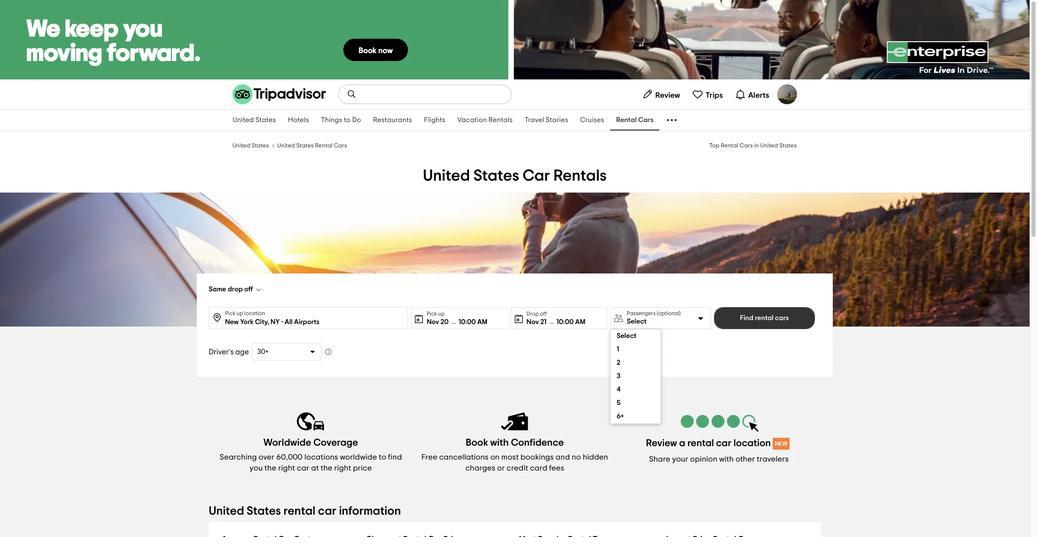 Task type: locate. For each thing, give the bounding box(es) containing it.
0 vertical spatial united states
[[233, 117, 276, 124]]

1 am from the left
[[477, 319, 488, 326]]

1 horizontal spatial am
[[575, 319, 585, 326]]

1 vertical spatial off
[[540, 311, 547, 317]]

0 vertical spatial review
[[655, 91, 680, 99]]

to inside things to do link
[[344, 117, 351, 124]]

0 horizontal spatial location
[[244, 311, 265, 317]]

2 united states from the top
[[233, 143, 269, 149]]

1 horizontal spatial right
[[334, 465, 351, 473]]

with
[[490, 438, 509, 448], [719, 456, 734, 464]]

united
[[233, 117, 254, 124], [233, 143, 250, 149], [277, 143, 295, 149], [760, 143, 778, 149], [423, 168, 470, 184], [209, 506, 244, 518]]

1 horizontal spatial up
[[438, 311, 445, 317]]

drop
[[228, 286, 243, 293]]

am right '20'
[[477, 319, 488, 326]]

car left at
[[297, 465, 309, 473]]

rental cars
[[616, 117, 654, 124]]

0 horizontal spatial nov
[[427, 319, 439, 326]]

rental inside button
[[755, 315, 774, 322]]

10:00 am
[[459, 319, 488, 326], [556, 319, 585, 326]]

10:00 am right the 21
[[556, 319, 585, 326]]

review up share
[[646, 439, 677, 449]]

2 up from the left
[[438, 311, 445, 317]]

1 10:00 am from the left
[[459, 319, 488, 326]]

right down worldwide
[[334, 465, 351, 473]]

up for drop off
[[237, 311, 243, 317]]

0 vertical spatial car
[[716, 439, 732, 449]]

passengers (optional) select
[[627, 311, 681, 325]]

1 horizontal spatial location
[[734, 439, 771, 449]]

up up '20'
[[438, 311, 445, 317]]

car up share your opinion with other travelers
[[716, 439, 732, 449]]

1 pick from the left
[[225, 311, 235, 317]]

up
[[237, 311, 243, 317], [438, 311, 445, 317]]

1 vertical spatial with
[[719, 456, 734, 464]]

review left the trips "link"
[[655, 91, 680, 99]]

0 horizontal spatial rental
[[284, 506, 315, 518]]

car left information
[[318, 506, 336, 518]]

rental
[[616, 117, 637, 124], [315, 143, 333, 149], [721, 143, 739, 149]]

united states
[[233, 117, 276, 124], [233, 143, 269, 149]]

nov down pick up
[[427, 319, 439, 326]]

share
[[649, 456, 670, 464]]

10:00 right the 21
[[556, 319, 574, 326]]

0 horizontal spatial to
[[344, 117, 351, 124]]

in
[[754, 143, 759, 149]]

car for location
[[716, 439, 732, 449]]

0 vertical spatial select
[[627, 319, 647, 325]]

1 horizontal spatial rentals
[[553, 168, 607, 184]]

rental down things
[[315, 143, 333, 149]]

1 horizontal spatial pick
[[427, 311, 437, 317]]

to
[[344, 117, 351, 124], [379, 454, 386, 462]]

1 horizontal spatial 10:00 am
[[556, 319, 585, 326]]

same
[[209, 286, 226, 293]]

am for 21
[[575, 319, 585, 326]]

0 vertical spatial united states link
[[227, 110, 282, 131]]

cancellations
[[439, 454, 489, 462]]

travel stories
[[525, 117, 568, 124]]

1 vertical spatial to
[[379, 454, 386, 462]]

1 vertical spatial car
[[297, 465, 309, 473]]

united states link
[[227, 110, 282, 131], [233, 141, 269, 149]]

0 horizontal spatial car
[[297, 465, 309, 473]]

pick up
[[427, 311, 445, 317]]

select inside the passengers (optional) select
[[627, 319, 647, 325]]

1 horizontal spatial rental
[[616, 117, 637, 124]]

1 right from the left
[[278, 465, 295, 473]]

2 horizontal spatial car
[[716, 439, 732, 449]]

1 up from the left
[[237, 311, 243, 317]]

0 horizontal spatial up
[[237, 311, 243, 317]]

rental right find
[[755, 315, 774, 322]]

worldwide
[[340, 454, 377, 462]]

bookings
[[520, 454, 554, 462]]

2 vertical spatial rental
[[284, 506, 315, 518]]

up down drop
[[237, 311, 243, 317]]

cars down review link
[[638, 117, 654, 124]]

0 horizontal spatial the
[[265, 465, 276, 473]]

rental down at
[[284, 506, 315, 518]]

cars
[[775, 315, 789, 322]]

searching over 60,000 locations worldwide to find you the right car at the right price
[[220, 454, 402, 473]]

1 vertical spatial rental
[[687, 439, 714, 449]]

0 horizontal spatial 10:00 am
[[459, 319, 488, 326]]

0 vertical spatial rental
[[755, 315, 774, 322]]

1 horizontal spatial nov
[[527, 319, 539, 326]]

flights
[[424, 117, 445, 124]]

rental right the top at the top right of page
[[721, 143, 739, 149]]

2 horizontal spatial rental
[[755, 315, 774, 322]]

City or Airport text field
[[225, 308, 403, 328]]

10:00 for 21
[[556, 319, 574, 326]]

1 vertical spatial united states
[[233, 143, 269, 149]]

2 horizontal spatial rental
[[721, 143, 739, 149]]

review
[[655, 91, 680, 99], [646, 439, 677, 449]]

off up the 21
[[540, 311, 547, 317]]

new
[[775, 441, 788, 447]]

review link
[[638, 84, 684, 104]]

review for review a rental car location new
[[646, 439, 677, 449]]

1 10:00 from the left
[[459, 319, 476, 326]]

6+
[[617, 413, 624, 420]]

location
[[244, 311, 265, 317], [734, 439, 771, 449]]

share your opinion with other travelers
[[649, 456, 789, 464]]

confidence
[[511, 438, 564, 448]]

nov for nov 20
[[427, 319, 439, 326]]

right down 60,000
[[278, 465, 295, 473]]

0 horizontal spatial rentals
[[488, 117, 513, 124]]

with down review a rental car location new
[[719, 456, 734, 464]]

hotels link
[[282, 110, 315, 131]]

cars down things to do link
[[334, 143, 347, 149]]

rentals right vacation
[[488, 117, 513, 124]]

0 horizontal spatial right
[[278, 465, 295, 473]]

drop
[[527, 311, 539, 317]]

1 horizontal spatial rental
[[687, 439, 714, 449]]

select down 'passengers'
[[627, 319, 647, 325]]

cruises link
[[574, 110, 610, 131]]

10:00 am for nov 20
[[459, 319, 488, 326]]

hidden
[[583, 454, 608, 462]]

searching
[[220, 454, 257, 462]]

30+
[[257, 349, 269, 356]]

cars left in
[[740, 143, 753, 149]]

search image
[[347, 89, 357, 99]]

am right the 21
[[575, 319, 585, 326]]

nov
[[427, 319, 439, 326], [527, 319, 539, 326]]

select
[[627, 319, 647, 325], [617, 333, 637, 340]]

2 vertical spatial car
[[318, 506, 336, 518]]

0 vertical spatial to
[[344, 117, 351, 124]]

driver's age
[[209, 349, 249, 356]]

car for information
[[318, 506, 336, 518]]

review for review
[[655, 91, 680, 99]]

rental
[[755, 315, 774, 322], [687, 439, 714, 449], [284, 506, 315, 518]]

cars
[[638, 117, 654, 124], [334, 143, 347, 149], [740, 143, 753, 149]]

pick down same drop off at the bottom left of the page
[[225, 311, 235, 317]]

1 nov from the left
[[427, 319, 439, 326]]

select up 1
[[617, 333, 637, 340]]

0 vertical spatial location
[[244, 311, 265, 317]]

1 horizontal spatial the
[[321, 465, 332, 473]]

pick
[[225, 311, 235, 317], [427, 311, 437, 317]]

the down over
[[265, 465, 276, 473]]

location down same drop off at the bottom left of the page
[[244, 311, 265, 317]]

with up on at the bottom of the page
[[490, 438, 509, 448]]

0 horizontal spatial with
[[490, 438, 509, 448]]

am
[[477, 319, 488, 326], [575, 319, 585, 326]]

10:00 am right '20'
[[459, 319, 488, 326]]

1 vertical spatial united states link
[[233, 141, 269, 149]]

2 pick from the left
[[427, 311, 437, 317]]

location up other
[[734, 439, 771, 449]]

0 vertical spatial off
[[244, 286, 253, 293]]

nov down drop
[[527, 319, 539, 326]]

off right drop
[[244, 286, 253, 293]]

1 horizontal spatial to
[[379, 454, 386, 462]]

the right at
[[321, 465, 332, 473]]

alerts link
[[731, 84, 773, 104]]

to left find
[[379, 454, 386, 462]]

1 horizontal spatial with
[[719, 456, 734, 464]]

1 2 3 4 5 6+
[[617, 346, 624, 420]]

2 nov from the left
[[527, 319, 539, 326]]

to inside searching over 60,000 locations worldwide to find you the right car at the right price
[[379, 454, 386, 462]]

car
[[716, 439, 732, 449], [297, 465, 309, 473], [318, 506, 336, 518]]

over
[[258, 454, 275, 462]]

2 horizontal spatial cars
[[740, 143, 753, 149]]

2 10:00 from the left
[[556, 319, 574, 326]]

rental up opinion
[[687, 439, 714, 449]]

1 horizontal spatial 10:00
[[556, 319, 574, 326]]

1 vertical spatial review
[[646, 439, 677, 449]]

pick up nov 20
[[427, 311, 437, 317]]

None search field
[[339, 85, 511, 103]]

restaurants
[[373, 117, 412, 124]]

10:00 right '20'
[[459, 319, 476, 326]]

rentals right the car
[[553, 168, 607, 184]]

0 horizontal spatial am
[[477, 319, 488, 326]]

0 horizontal spatial cars
[[334, 143, 347, 149]]

10:00
[[459, 319, 476, 326], [556, 319, 574, 326]]

rental right cruises link
[[616, 117, 637, 124]]

opinion
[[690, 456, 717, 464]]

a
[[679, 439, 685, 449]]

2 10:00 am from the left
[[556, 319, 585, 326]]

1 vertical spatial select
[[617, 333, 637, 340]]

1 horizontal spatial car
[[318, 506, 336, 518]]

1 vertical spatial rentals
[[553, 168, 607, 184]]

rentals
[[488, 117, 513, 124], [553, 168, 607, 184]]

10:00 am for nov 21
[[556, 319, 585, 326]]

alerts
[[748, 91, 769, 99]]

advertisement region
[[0, 0, 1030, 80]]

0 horizontal spatial 10:00
[[459, 319, 476, 326]]

2 am from the left
[[575, 319, 585, 326]]

flights link
[[418, 110, 451, 131]]

right
[[278, 465, 295, 473], [334, 465, 351, 473]]

to left do
[[344, 117, 351, 124]]

1 horizontal spatial cars
[[638, 117, 654, 124]]

find
[[740, 315, 753, 322]]

united states rental cars
[[277, 143, 347, 149]]

car inside searching over 60,000 locations worldwide to find you the right car at the right price
[[297, 465, 309, 473]]

1 united states from the top
[[233, 117, 276, 124]]

0 horizontal spatial pick
[[225, 311, 235, 317]]



Task type: describe. For each thing, give the bounding box(es) containing it.
pick for drop off
[[225, 311, 235, 317]]

2 right from the left
[[334, 465, 351, 473]]

locations
[[304, 454, 338, 462]]

4
[[617, 387, 621, 394]]

vacation
[[457, 117, 487, 124]]

worldwide coverage
[[263, 438, 358, 448]]

pick up location
[[225, 311, 265, 317]]

top
[[710, 143, 720, 149]]

up for nov 21
[[438, 311, 445, 317]]

information
[[339, 506, 401, 518]]

0 horizontal spatial rental
[[315, 143, 333, 149]]

vacation rentals
[[457, 117, 513, 124]]

at
[[311, 465, 319, 473]]

0 horizontal spatial off
[[244, 286, 253, 293]]

2 the from the left
[[321, 465, 332, 473]]

your
[[672, 456, 688, 464]]

drop off
[[527, 311, 547, 317]]

and
[[556, 454, 570, 462]]

rental cars link
[[610, 110, 660, 131]]

0 vertical spatial rentals
[[488, 117, 513, 124]]

stories
[[546, 117, 568, 124]]

free cancellations on most bookings and no hidden charges or credit card fees
[[421, 454, 608, 473]]

price
[[353, 465, 372, 473]]

things
[[321, 117, 342, 124]]

book with confidence
[[466, 438, 564, 448]]

tripadvisor image
[[233, 84, 326, 104]]

(optional)
[[657, 311, 681, 317]]

or
[[497, 465, 505, 473]]

fees
[[549, 465, 564, 473]]

worldwide
[[263, 438, 311, 448]]

charges
[[465, 465, 495, 473]]

top rental cars in united states
[[710, 143, 797, 149]]

1 horizontal spatial off
[[540, 311, 547, 317]]

passengers
[[627, 311, 656, 317]]

0 vertical spatial with
[[490, 438, 509, 448]]

things to do link
[[315, 110, 367, 131]]

60,000
[[276, 454, 303, 462]]

21
[[540, 319, 547, 326]]

1 the from the left
[[265, 465, 276, 473]]

profile picture image
[[777, 84, 797, 104]]

card
[[530, 465, 547, 473]]

5
[[617, 400, 621, 407]]

other
[[736, 456, 755, 464]]

2
[[617, 360, 621, 367]]

1
[[617, 346, 619, 353]]

find rental cars
[[740, 315, 789, 322]]

find
[[388, 454, 402, 462]]

free
[[421, 454, 437, 462]]

same drop off
[[209, 286, 253, 293]]

rental for information
[[284, 506, 315, 518]]

find rental cars button
[[714, 308, 815, 329]]

3
[[617, 373, 621, 380]]

coverage
[[313, 438, 358, 448]]

car
[[523, 168, 550, 184]]

you
[[250, 465, 263, 473]]

nov 21
[[527, 319, 547, 326]]

pick for nov 21
[[427, 311, 437, 317]]

cruises
[[580, 117, 604, 124]]

on
[[490, 454, 500, 462]]

united states rental car information
[[209, 506, 401, 518]]

no
[[572, 454, 581, 462]]

review a rental car location new
[[646, 439, 788, 449]]

age
[[235, 349, 249, 356]]

travel stories link
[[519, 110, 574, 131]]

hotels
[[288, 117, 309, 124]]

book
[[466, 438, 488, 448]]

1 vertical spatial location
[[734, 439, 771, 449]]

am for 20
[[477, 319, 488, 326]]

travel
[[525, 117, 544, 124]]

vacation rentals link
[[451, 110, 519, 131]]

nov 20
[[427, 319, 449, 326]]

10:00 for 20
[[459, 319, 476, 326]]

restaurants link
[[367, 110, 418, 131]]

trips
[[706, 91, 723, 99]]

rental for location
[[687, 439, 714, 449]]

travelers
[[757, 456, 789, 464]]

credit
[[507, 465, 528, 473]]

most
[[501, 454, 519, 462]]

driver's
[[209, 349, 234, 356]]

nov for nov 21
[[527, 319, 539, 326]]

things to do
[[321, 117, 361, 124]]

20
[[441, 319, 449, 326]]

united states car rentals
[[423, 168, 607, 184]]

do
[[352, 117, 361, 124]]

trips link
[[688, 84, 727, 104]]



Task type: vqa. For each thing, say whether or not it's contained in the screenshot.
the right Rentals
yes



